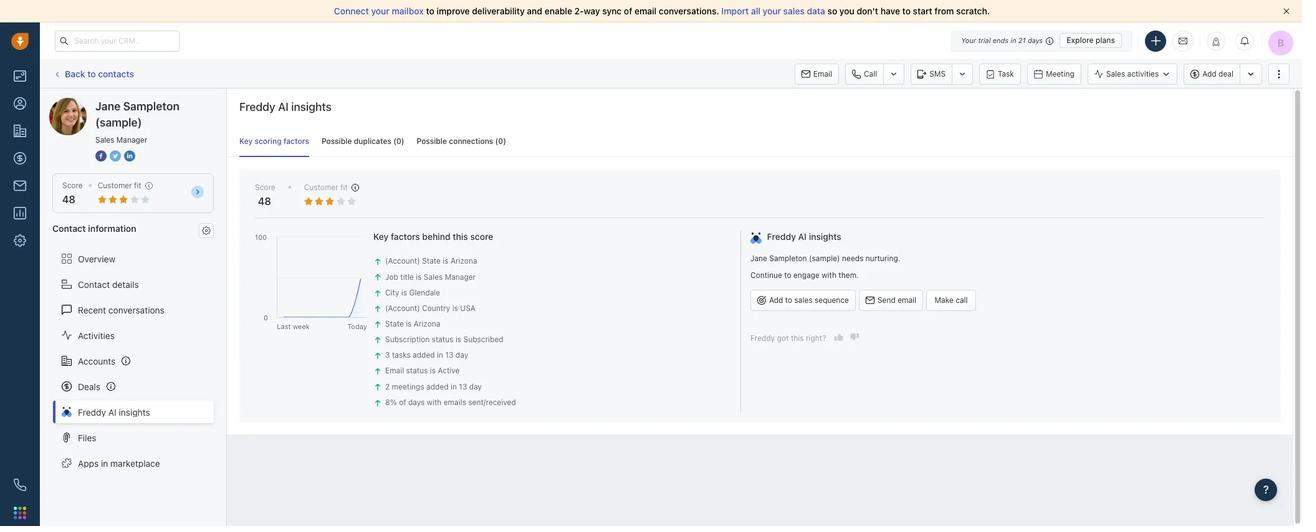 Task type: vqa. For each thing, say whether or not it's contained in the screenshot.
3rd $
no



Task type: describe. For each thing, give the bounding box(es) containing it.
to left start
[[903, 6, 911, 16]]

behind
[[423, 232, 451, 242]]

close image
[[1284, 8, 1291, 14]]

possible duplicates (0) link
[[322, 126, 405, 157]]

activities
[[78, 330, 115, 341]]

duplicates
[[354, 137, 392, 146]]

contact for contact information
[[52, 223, 86, 234]]

sampleton for jane sampleton (sample) needs nurturing.
[[770, 254, 807, 263]]

import
[[722, 6, 749, 16]]

status for subscription
[[432, 335, 454, 344]]

mailbox
[[392, 6, 424, 16]]

1 horizontal spatial fit
[[341, 183, 348, 192]]

week
[[293, 323, 310, 331]]

subscription
[[385, 335, 430, 344]]

1 horizontal spatial ai
[[278, 100, 289, 114]]

conversations
[[108, 305, 165, 315]]

don't
[[857, 6, 879, 16]]

make call
[[935, 296, 968, 305]]

continue
[[751, 271, 783, 280]]

plans
[[1096, 36, 1116, 45]]

8% of days with emails sent/received
[[385, 398, 516, 407]]

1 vertical spatial this
[[791, 334, 804, 343]]

usa
[[461, 304, 476, 313]]

start
[[914, 6, 933, 16]]

city is glendale
[[385, 288, 440, 297]]

(sample) for jane sampleton (sample)
[[141, 97, 177, 108]]

2 horizontal spatial sales
[[1107, 69, 1126, 79]]

0 horizontal spatial insights
[[119, 407, 150, 418]]

jane for jane sampleton (sample) sales manager
[[95, 100, 121, 113]]

1 horizontal spatial customer fit
[[304, 183, 348, 192]]

0 vertical spatial state
[[422, 257, 441, 266]]

key for key factors behind this score
[[374, 232, 389, 242]]

task button
[[980, 63, 1022, 85]]

make call button
[[927, 290, 977, 311]]

1 vertical spatial ai
[[799, 232, 807, 242]]

connections
[[449, 137, 494, 146]]

jane sampleton (sample) needs nurturing.
[[751, 254, 901, 263]]

marketplace
[[110, 458, 160, 469]]

2 vertical spatial ai
[[108, 407, 116, 418]]

0 horizontal spatial score 48
[[62, 181, 83, 205]]

add deal button
[[1185, 63, 1241, 85]]

possible for possible duplicates (0)
[[322, 137, 352, 146]]

8%
[[385, 398, 397, 407]]

freddy got this right?
[[751, 334, 827, 343]]

send email
[[878, 296, 917, 305]]

0 horizontal spatial fit
[[134, 181, 141, 190]]

add to sales sequence button
[[751, 290, 856, 311]]

freddy up scoring
[[240, 100, 276, 114]]

email for email status is active
[[385, 366, 404, 376]]

1 horizontal spatial score
[[255, 183, 276, 192]]

possible connections (0) link
[[417, 126, 506, 157]]

key scoring factors
[[240, 137, 309, 146]]

jane for jane sampleton (sample)
[[74, 97, 93, 108]]

1 horizontal spatial days
[[1028, 36, 1044, 44]]

13 for 2 meetings added in 13 day
[[459, 382, 467, 391]]

sampleton for jane sampleton (sample)
[[96, 97, 139, 108]]

1 horizontal spatial 48
[[258, 196, 271, 207]]

status for email
[[406, 366, 428, 376]]

100
[[255, 234, 267, 242]]

apps
[[78, 458, 99, 469]]

is right city
[[402, 288, 407, 297]]

0 horizontal spatial customer fit
[[98, 181, 141, 190]]

make call link
[[927, 290, 977, 317]]

details
[[112, 279, 139, 290]]

scratch.
[[957, 6, 991, 16]]

sent/received
[[469, 398, 516, 407]]

scoring
[[255, 137, 282, 146]]

possible duplicates (0)
[[322, 137, 405, 146]]

to for add to sales sequence
[[786, 296, 793, 305]]

enable
[[545, 6, 573, 16]]

1 horizontal spatial factors
[[391, 232, 420, 242]]

(account) state is arizona
[[385, 257, 477, 266]]

freshworks switcher image
[[14, 507, 26, 519]]

sales inside button
[[795, 296, 813, 305]]

add for add to sales sequence
[[770, 296, 784, 305]]

1 your from the left
[[371, 6, 390, 16]]

files
[[78, 433, 96, 443]]

email for email
[[814, 69, 833, 78]]

possible connections (0)
[[417, 137, 506, 146]]

deals
[[78, 381, 100, 392]]

back
[[65, 68, 85, 79]]

phone image
[[14, 479, 26, 492]]

send email button
[[859, 290, 924, 311]]

make
[[935, 296, 954, 305]]

and
[[527, 6, 543, 16]]

from
[[935, 6, 955, 16]]

with for them.
[[822, 271, 837, 280]]

sync
[[603, 6, 622, 16]]

meetings
[[392, 382, 425, 391]]

connect your mailbox link
[[334, 6, 426, 16]]

explore plans
[[1067, 36, 1116, 45]]

1 vertical spatial state
[[385, 319, 404, 329]]

1 horizontal spatial customer
[[304, 183, 339, 192]]

add for add deal
[[1203, 69, 1217, 79]]

3 tasks added in 13 day
[[385, 351, 469, 360]]

accounts
[[78, 356, 116, 366]]

add deal
[[1203, 69, 1234, 79]]

continue to engage with them.
[[751, 271, 859, 280]]

0 horizontal spatial 48
[[62, 194, 75, 205]]

0 vertical spatial freddy ai insights
[[240, 100, 332, 114]]

back to contacts link
[[52, 64, 135, 84]]

sales activities
[[1107, 69, 1160, 79]]

you
[[840, 6, 855, 16]]

is for usa
[[453, 304, 458, 313]]

call link
[[846, 63, 884, 85]]

last week
[[277, 323, 310, 331]]

subscribed
[[464, 335, 504, 344]]

activities
[[1128, 69, 1160, 79]]

3
[[385, 351, 390, 360]]

send
[[878, 296, 896, 305]]

connect your mailbox to improve deliverability and enable 2-way sync of email conversations. import all your sales data so you don't have to start from scratch.
[[334, 6, 991, 16]]

deliverability
[[472, 6, 525, 16]]

contact details
[[78, 279, 139, 290]]

state is arizona
[[385, 319, 441, 329]]

call
[[956, 296, 968, 305]]

jane sampleton (sample)
[[74, 97, 177, 108]]

possible for possible connections (0)
[[417, 137, 447, 146]]

to for continue to engage with them.
[[785, 271, 792, 280]]

mng settings image
[[202, 226, 211, 235]]

0
[[264, 314, 268, 322]]

key for key scoring factors
[[240, 137, 253, 146]]

overview
[[78, 254, 116, 264]]

send email image
[[1179, 35, 1188, 46]]

glendale
[[409, 288, 440, 297]]



Task type: locate. For each thing, give the bounding box(es) containing it.
0 horizontal spatial state
[[385, 319, 404, 329]]

back to contacts
[[65, 68, 134, 79]]

sampleton inside jane sampleton (sample) sales manager
[[123, 100, 180, 113]]

0 vertical spatial sales
[[1107, 69, 1126, 79]]

add to sales sequence
[[770, 296, 849, 305]]

is for sales
[[416, 272, 422, 282]]

status up 3 tasks added in 13 day
[[432, 335, 454, 344]]

to right mailbox on the top
[[426, 6, 435, 16]]

0 horizontal spatial manager
[[117, 135, 147, 145]]

sales down (account) state is arizona at the left of the page
[[424, 272, 443, 282]]

13 up emails
[[459, 382, 467, 391]]

engage
[[794, 271, 820, 280]]

jane up continue
[[751, 254, 768, 263]]

email
[[814, 69, 833, 78], [385, 366, 404, 376]]

score 48
[[62, 181, 83, 205], [255, 183, 276, 207]]

state up subscription
[[385, 319, 404, 329]]

1 vertical spatial manager
[[445, 272, 476, 282]]

score down scoring
[[255, 183, 276, 192]]

email inside button
[[898, 296, 917, 305]]

sales left data
[[784, 6, 805, 16]]

1 vertical spatial day
[[470, 382, 482, 391]]

possible left "duplicates"
[[322, 137, 352, 146]]

freddy ai insights down deals
[[78, 407, 150, 418]]

connect
[[334, 6, 369, 16]]

added down active
[[427, 382, 449, 391]]

status up meetings
[[406, 366, 428, 376]]

0 horizontal spatial sales
[[95, 135, 114, 145]]

(0) right connections
[[496, 137, 506, 146]]

1 horizontal spatial (0)
[[496, 137, 506, 146]]

48 button
[[62, 194, 75, 205]]

email down tasks
[[385, 366, 404, 376]]

1 horizontal spatial your
[[763, 6, 782, 16]]

fit down possible duplicates (0) link
[[341, 183, 348, 192]]

arizona down score
[[451, 257, 477, 266]]

0 vertical spatial email
[[635, 6, 657, 16]]

days
[[1028, 36, 1044, 44], [409, 398, 425, 407]]

ai up key scoring factors
[[278, 100, 289, 114]]

added for meetings
[[427, 382, 449, 391]]

manager inside jane sampleton (sample) sales manager
[[117, 135, 147, 145]]

ai up jane sampleton (sample) needs nurturing.
[[799, 232, 807, 242]]

1 vertical spatial days
[[409, 398, 425, 407]]

(0)
[[394, 137, 405, 146], [496, 137, 506, 146]]

with for emails
[[427, 398, 442, 407]]

call button
[[846, 63, 884, 85]]

add down continue
[[770, 296, 784, 305]]

1 horizontal spatial possible
[[417, 137, 447, 146]]

13
[[446, 351, 454, 360], [459, 382, 467, 391]]

13 for 3 tasks added in 13 day
[[446, 351, 454, 360]]

0 vertical spatial of
[[624, 6, 633, 16]]

day for 2 meetings added in 13 day
[[470, 382, 482, 391]]

sms
[[930, 69, 946, 78]]

(account)
[[385, 257, 420, 266], [385, 304, 420, 313]]

arizona down (account) country is usa on the left bottom
[[414, 319, 441, 329]]

customer
[[98, 181, 132, 190], [304, 183, 339, 192]]

0 vertical spatial (account)
[[385, 257, 420, 266]]

day for 3 tasks added in 13 day
[[456, 351, 469, 360]]

(sample) for jane sampleton (sample) sales manager
[[95, 116, 142, 129]]

fit down linkedin circled icon
[[134, 181, 141, 190]]

key scoring factors link
[[240, 126, 309, 157]]

2 vertical spatial freddy ai insights
[[78, 407, 150, 418]]

0 horizontal spatial status
[[406, 366, 428, 376]]

2 possible from the left
[[417, 137, 447, 146]]

ends
[[993, 36, 1009, 44]]

1 horizontal spatial sales
[[424, 272, 443, 282]]

is left subscribed
[[456, 335, 462, 344]]

recent
[[78, 305, 106, 315]]

of
[[624, 6, 633, 16], [399, 398, 406, 407]]

city
[[385, 288, 399, 297]]

active
[[438, 366, 460, 376]]

explore plans link
[[1060, 33, 1123, 48]]

1 horizontal spatial state
[[422, 257, 441, 266]]

way
[[584, 6, 600, 16]]

factors left behind
[[391, 232, 420, 242]]

job title is sales manager
[[385, 272, 476, 282]]

sales up facebook circled image
[[95, 135, 114, 145]]

contact down 48 button
[[52, 223, 86, 234]]

1 vertical spatial freddy ai insights
[[768, 232, 842, 242]]

with down 2 meetings added in 13 day on the bottom
[[427, 398, 442, 407]]

this right got
[[791, 334, 804, 343]]

48 up contact information
[[62, 194, 75, 205]]

0 vertical spatial add
[[1203, 69, 1217, 79]]

1 vertical spatial with
[[427, 398, 442, 407]]

emails
[[444, 398, 467, 407]]

freddy up continue
[[768, 232, 796, 242]]

jane for jane sampleton (sample) needs nurturing.
[[751, 254, 768, 263]]

with
[[822, 271, 837, 280], [427, 398, 442, 407]]

import all your sales data link
[[722, 6, 828, 16]]

this left score
[[453, 232, 468, 242]]

0 vertical spatial sales
[[784, 6, 805, 16]]

is right title
[[416, 272, 422, 282]]

(0) for possible duplicates (0)
[[394, 137, 405, 146]]

improve
[[437, 6, 470, 16]]

jane down back
[[74, 97, 93, 108]]

0 horizontal spatial freddy ai insights
[[78, 407, 150, 418]]

task
[[999, 69, 1015, 78]]

0 horizontal spatial email
[[635, 6, 657, 16]]

0 horizontal spatial arizona
[[414, 319, 441, 329]]

0 vertical spatial insights
[[291, 100, 332, 114]]

nurturing.
[[866, 254, 901, 263]]

in down subscription status is subscribed
[[437, 351, 443, 360]]

sequence
[[815, 296, 849, 305]]

freddy down deals
[[78, 407, 106, 418]]

job
[[385, 272, 399, 282]]

sms button
[[911, 63, 953, 85]]

freddy ai insights
[[240, 100, 332, 114], [768, 232, 842, 242], [78, 407, 150, 418]]

your trial ends in 21 days
[[962, 36, 1044, 44]]

contact for contact details
[[78, 279, 110, 290]]

call
[[865, 69, 878, 78]]

sampleton for jane sampleton (sample) sales manager
[[123, 100, 180, 113]]

in right apps
[[101, 458, 108, 469]]

2 vertical spatial sales
[[424, 272, 443, 282]]

1 vertical spatial sales
[[95, 135, 114, 145]]

0 horizontal spatial key
[[240, 137, 253, 146]]

0 horizontal spatial day
[[456, 351, 469, 360]]

in
[[1011, 36, 1017, 44], [437, 351, 443, 360], [451, 382, 457, 391], [101, 458, 108, 469]]

1 horizontal spatial email
[[898, 296, 917, 305]]

(account) up title
[[385, 257, 420, 266]]

0 vertical spatial status
[[432, 335, 454, 344]]

is up 2 meetings added in 13 day on the bottom
[[430, 366, 436, 376]]

0 horizontal spatial days
[[409, 398, 425, 407]]

possible inside possible connections (0) link
[[417, 137, 447, 146]]

email status is active
[[385, 366, 460, 376]]

to inside back to contacts link
[[87, 68, 96, 79]]

added up email status is active
[[413, 351, 435, 360]]

customer fit down possible duplicates (0) link
[[304, 183, 348, 192]]

sales inside jane sampleton (sample) sales manager
[[95, 135, 114, 145]]

is left usa
[[453, 304, 458, 313]]

contact
[[52, 223, 86, 234], [78, 279, 110, 290]]

jane inside jane sampleton (sample) sales manager
[[95, 100, 121, 113]]

key left scoring
[[240, 137, 253, 146]]

of right sync
[[624, 6, 633, 16]]

1 horizontal spatial status
[[432, 335, 454, 344]]

manager up usa
[[445, 272, 476, 282]]

customer down possible duplicates (0) link
[[304, 183, 339, 192]]

0 vertical spatial days
[[1028, 36, 1044, 44]]

twitter circled image
[[110, 150, 121, 163]]

add left deal
[[1203, 69, 1217, 79]]

meeting button
[[1028, 63, 1082, 85]]

0 horizontal spatial of
[[399, 398, 406, 407]]

1 horizontal spatial add
[[1203, 69, 1217, 79]]

your left mailbox on the top
[[371, 6, 390, 16]]

score 48 up 100
[[255, 183, 276, 207]]

0 horizontal spatial (0)
[[394, 137, 405, 146]]

to
[[426, 6, 435, 16], [903, 6, 911, 16], [87, 68, 96, 79], [785, 271, 792, 280], [786, 296, 793, 305]]

insights
[[291, 100, 332, 114], [809, 232, 842, 242], [119, 407, 150, 418]]

2 (account) from the top
[[385, 304, 420, 313]]

0 horizontal spatial factors
[[284, 137, 309, 146]]

(0) right "duplicates"
[[394, 137, 405, 146]]

1 vertical spatial of
[[399, 398, 406, 407]]

jane down "contacts"
[[95, 100, 121, 113]]

0 vertical spatial ai
[[278, 100, 289, 114]]

facebook circled image
[[95, 150, 107, 163]]

48 up 100
[[258, 196, 271, 207]]

day up sent/received
[[470, 382, 482, 391]]

what's new image
[[1213, 37, 1221, 46]]

this
[[453, 232, 468, 242], [791, 334, 804, 343]]

deal
[[1219, 69, 1234, 79]]

0 vertical spatial added
[[413, 351, 435, 360]]

is up job title is sales manager
[[443, 257, 449, 266]]

tasks
[[392, 351, 411, 360]]

1 horizontal spatial email
[[814, 69, 833, 78]]

0 vertical spatial with
[[822, 271, 837, 280]]

0 vertical spatial (sample)
[[141, 97, 177, 108]]

contact information
[[52, 223, 136, 234]]

1 vertical spatial status
[[406, 366, 428, 376]]

jane sampleton (sample) sales manager
[[95, 100, 180, 145]]

sales left activities
[[1107, 69, 1126, 79]]

jane
[[74, 97, 93, 108], [95, 100, 121, 113], [751, 254, 768, 263]]

today
[[348, 323, 367, 331]]

sales down continue to engage with them.
[[795, 296, 813, 305]]

days right 21
[[1028, 36, 1044, 44]]

freddy
[[240, 100, 276, 114], [768, 232, 796, 242], [751, 334, 776, 343], [78, 407, 106, 418]]

1 horizontal spatial day
[[470, 382, 482, 391]]

(sample) for jane sampleton (sample) needs nurturing.
[[810, 254, 841, 263]]

1 horizontal spatial with
[[822, 271, 837, 280]]

email inside button
[[814, 69, 833, 78]]

have
[[881, 6, 901, 16]]

day up active
[[456, 351, 469, 360]]

apps in marketplace
[[78, 458, 160, 469]]

in for meetings
[[451, 382, 457, 391]]

(account) for (account) country is usa
[[385, 304, 420, 313]]

2 meetings added in 13 day
[[385, 382, 482, 391]]

2 vertical spatial insights
[[119, 407, 150, 418]]

1 vertical spatial sales
[[795, 296, 813, 305]]

score 48 up contact information
[[62, 181, 83, 205]]

sales
[[784, 6, 805, 16], [795, 296, 813, 305]]

title
[[401, 272, 414, 282]]

to for back to contacts
[[87, 68, 96, 79]]

email right sync
[[635, 6, 657, 16]]

1 (account) from the top
[[385, 257, 420, 266]]

0 horizontal spatial score
[[62, 181, 83, 190]]

freddy ai insights up jane sampleton (sample) needs nurturing.
[[768, 232, 842, 242]]

sales activities button
[[1088, 63, 1185, 85], [1088, 63, 1178, 85]]

0 horizontal spatial this
[[453, 232, 468, 242]]

(account) for (account) state is arizona
[[385, 257, 420, 266]]

1 vertical spatial key
[[374, 232, 389, 242]]

0 vertical spatial contact
[[52, 223, 86, 234]]

insights up key scoring factors
[[291, 100, 332, 114]]

1 vertical spatial email
[[385, 366, 404, 376]]

13 up active
[[446, 351, 454, 360]]

sampleton
[[96, 97, 139, 108], [123, 100, 180, 113], [770, 254, 807, 263]]

in left 21
[[1011, 36, 1017, 44]]

possible inside possible duplicates (0) link
[[322, 137, 352, 146]]

0 horizontal spatial add
[[770, 296, 784, 305]]

1 horizontal spatial arizona
[[451, 257, 477, 266]]

email right send
[[898, 296, 917, 305]]

possible left connections
[[417, 137, 447, 146]]

meeting
[[1047, 69, 1075, 78]]

1 vertical spatial insights
[[809, 232, 842, 242]]

ai up apps in marketplace at the left
[[108, 407, 116, 418]]

score
[[62, 181, 83, 190], [255, 183, 276, 192]]

phone element
[[7, 473, 32, 498]]

1 vertical spatial email
[[898, 296, 917, 305]]

2 horizontal spatial insights
[[809, 232, 842, 242]]

1 horizontal spatial of
[[624, 6, 633, 16]]

is for subscribed
[[456, 335, 462, 344]]

state up job title is sales manager
[[422, 257, 441, 266]]

of right 8%
[[399, 398, 406, 407]]

days down meetings
[[409, 398, 425, 407]]

linkedin circled image
[[124, 150, 135, 163]]

1 vertical spatial contact
[[78, 279, 110, 290]]

(sample) inside jane sampleton (sample) sales manager
[[95, 116, 142, 129]]

0 vertical spatial factors
[[284, 137, 309, 146]]

with down jane sampleton (sample) needs nurturing.
[[822, 271, 837, 280]]

key up job
[[374, 232, 389, 242]]

in for trial
[[1011, 36, 1017, 44]]

customer down the twitter circled icon
[[98, 181, 132, 190]]

1 vertical spatial (sample)
[[95, 116, 142, 129]]

1 vertical spatial arizona
[[414, 319, 441, 329]]

data
[[807, 6, 826, 16]]

(account) down city is glendale
[[385, 304, 420, 313]]

0 horizontal spatial your
[[371, 6, 390, 16]]

added for tasks
[[413, 351, 435, 360]]

1 horizontal spatial score 48
[[255, 183, 276, 207]]

last
[[277, 323, 291, 331]]

right?
[[806, 334, 827, 343]]

score up 48 button
[[62, 181, 83, 190]]

customer fit down the twitter circled icon
[[98, 181, 141, 190]]

0 horizontal spatial with
[[427, 398, 442, 407]]

key inside "link"
[[240, 137, 253, 146]]

your right all
[[763, 6, 782, 16]]

0 vertical spatial email
[[814, 69, 833, 78]]

day
[[456, 351, 469, 360], [470, 382, 482, 391]]

to right back
[[87, 68, 96, 79]]

needs
[[843, 254, 864, 263]]

1 horizontal spatial freddy ai insights
[[240, 100, 332, 114]]

is up subscription
[[406, 319, 412, 329]]

insights up jane sampleton (sample) needs nurturing.
[[809, 232, 842, 242]]

1 vertical spatial factors
[[391, 232, 420, 242]]

is for arizona
[[443, 257, 449, 266]]

0 horizontal spatial customer
[[98, 181, 132, 190]]

email left call button
[[814, 69, 833, 78]]

freddy ai insights up key scoring factors
[[240, 100, 332, 114]]

is for active
[[430, 366, 436, 376]]

to left engage
[[785, 271, 792, 280]]

to inside add to sales sequence button
[[786, 296, 793, 305]]

0 vertical spatial this
[[453, 232, 468, 242]]

Search your CRM... text field
[[55, 30, 180, 51]]

factors inside "link"
[[284, 137, 309, 146]]

2 horizontal spatial jane
[[751, 254, 768, 263]]

1 vertical spatial (account)
[[385, 304, 420, 313]]

freddy left got
[[751, 334, 776, 343]]

1 horizontal spatial manager
[[445, 272, 476, 282]]

in up emails
[[451, 382, 457, 391]]

2 your from the left
[[763, 6, 782, 16]]

manager for (sample)
[[117, 135, 147, 145]]

48
[[62, 194, 75, 205], [258, 196, 271, 207]]

0 vertical spatial arizona
[[451, 257, 477, 266]]

in for tasks
[[437, 351, 443, 360]]

them.
[[839, 271, 859, 280]]

manager for is
[[445, 272, 476, 282]]

to down continue to engage with them.
[[786, 296, 793, 305]]

1 (0) from the left
[[394, 137, 405, 146]]

2 horizontal spatial freddy ai insights
[[768, 232, 842, 242]]

sales for title
[[424, 272, 443, 282]]

conversations.
[[659, 6, 720, 16]]

customer fit
[[98, 181, 141, 190], [304, 183, 348, 192]]

1 vertical spatial add
[[770, 296, 784, 305]]

state
[[422, 257, 441, 266], [385, 319, 404, 329]]

sales for sampleton
[[95, 135, 114, 145]]

0 vertical spatial key
[[240, 137, 253, 146]]

2-
[[575, 6, 584, 16]]

1 possible from the left
[[322, 137, 352, 146]]

all
[[752, 6, 761, 16]]

insights up the marketplace
[[119, 407, 150, 418]]

2 (0) from the left
[[496, 137, 506, 146]]

explore
[[1067, 36, 1094, 45]]

factors right scoring
[[284, 137, 309, 146]]

1 vertical spatial added
[[427, 382, 449, 391]]

1 horizontal spatial jane
[[95, 100, 121, 113]]

0 vertical spatial manager
[[117, 135, 147, 145]]

1 horizontal spatial key
[[374, 232, 389, 242]]

(0) for possible connections (0)
[[496, 137, 506, 146]]

got
[[778, 334, 789, 343]]

0 horizontal spatial email
[[385, 366, 404, 376]]

contact up "recent" at bottom
[[78, 279, 110, 290]]

manager up linkedin circled icon
[[117, 135, 147, 145]]

0 horizontal spatial jane
[[74, 97, 93, 108]]

1 horizontal spatial 13
[[459, 382, 467, 391]]

status
[[432, 335, 454, 344], [406, 366, 428, 376]]

1 horizontal spatial insights
[[291, 100, 332, 114]]



